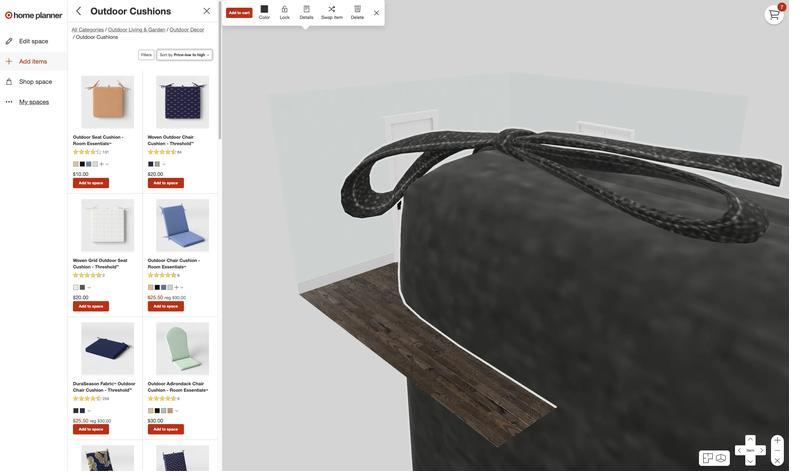 Task type: vqa. For each thing, say whether or not it's contained in the screenshot.
Essentials™
yes



Task type: describe. For each thing, give the bounding box(es) containing it.
grid
[[88, 258, 98, 263]]

swap
[[322, 14, 333, 20]]

7
[[781, 4, 784, 10]]

add to space for cushion
[[79, 428, 103, 433]]

0 horizontal spatial /
[[73, 34, 75, 40]]

black/neutrals image
[[155, 162, 160, 167]]

essentials™ inside outdoor adirondack chair cushion - room essentials™
[[184, 388, 208, 393]]

1 vertical spatial navy image
[[80, 409, 85, 414]]

room inside outdoor adirondack chair cushion - room essentials™
[[170, 388, 183, 393]]

space inside $30.00 add to space
[[167, 428, 178, 433]]

filters button
[[138, 50, 155, 60]]

categories
[[79, 26, 104, 33]]

add to cart
[[229, 10, 250, 15]]

sort
[[160, 52, 167, 57]]

outdoor down all categories button
[[76, 34, 95, 40]]

move asset south by 6" image
[[746, 456, 756, 467]]

room for outdoor seat cushion - room essentials™
[[73, 141, 86, 146]]

outdoor up the categories
[[90, 5, 127, 17]]

reg for cushion
[[90, 419, 96, 424]]

by
[[169, 52, 173, 57]]

terracotta image
[[167, 409, 173, 414]]

7 button
[[765, 3, 787, 24]]

add inside $30.00 add to space
[[154, 428, 161, 433]]

outdoor seat cushion - room essentials™ image
[[81, 76, 134, 129]]

tan image for outdoor seat cushion - room essentials™
[[73, 162, 79, 167]]

item
[[334, 14, 343, 20]]

delete button
[[347, 0, 369, 24]]

black image for $20.00
[[80, 285, 85, 290]]

all categories / outdoor living & garden / outdoor decor / outdoor cushions
[[72, 26, 204, 40]]

charcoal image
[[73, 409, 79, 414]]

front view button icon image
[[716, 455, 726, 463]]

move asset north by 6" image
[[746, 436, 756, 446]]

threshold™ inside woven outdoor chair cushion - threshold™
[[170, 141, 194, 146]]

9
[[177, 397, 180, 402]]

cushion inside woven outdoor chair cushion - threshold™
[[148, 141, 165, 146]]

add to space button for duraseason fabric™ outdoor chair cushion - threshold™
[[73, 425, 109, 435]]

black image left blue image
[[155, 285, 160, 290]]

chair inside duraseason fabric™ outdoor chair cushion - threshold™
[[73, 388, 85, 393]]

- inside duraseason fabric™ outdoor chair cushion - threshold™
[[105, 388, 107, 393]]

item
[[747, 449, 755, 454]]

outdoor decor button
[[170, 26, 204, 33]]

woven outdoor chair cushion - threshold™
[[148, 134, 194, 146]]

&
[[144, 26, 147, 33]]

living
[[129, 26, 142, 33]]

items
[[32, 58, 47, 65]]

mint green image
[[167, 285, 173, 290]]

$30.00 inside $30.00 add to space
[[148, 418, 163, 425]]

details button
[[296, 0, 318, 24]]

$25.50 reg $30.00 for cushion
[[73, 418, 111, 425]]

8
[[177, 274, 180, 278]]

- inside woven grid outdoor seat cushion - threshold™
[[92, 264, 94, 270]]

all
[[72, 26, 77, 33]]

essentials™ for seat
[[87, 141, 111, 146]]

cushion inside outdoor adirondack chair cushion - room essentials™
[[148, 388, 165, 393]]

space up calathea outdoor chair cushion navy - threshold™ image
[[92, 428, 103, 433]]

price-
[[174, 52, 185, 57]]

filters
[[141, 52, 152, 57]]

seat inside woven grid outdoor seat cushion - threshold™
[[118, 258, 127, 263]]

cream image
[[73, 285, 79, 290]]

outdoor adirondack chair cushion - room essentials™
[[148, 381, 208, 393]]

chair inside outdoor adirondack chair cushion - room essentials™
[[192, 381, 204, 387]]

2
[[103, 274, 105, 278]]

duraseason
[[73, 381, 99, 387]]

outdoor left decor
[[170, 26, 189, 33]]

2 horizontal spatial /
[[167, 26, 169, 33]]

cushion inside outdoor seat cushion - room essentials™
[[103, 134, 121, 140]]

outdoor seat cushion - room essentials™
[[73, 134, 124, 146]]

0 horizontal spatial mint green image
[[93, 162, 98, 167]]

woven for woven outdoor chair cushion - threshold™
[[148, 134, 162, 140]]

top view button icon image
[[704, 454, 713, 464]]

- inside outdoor seat cushion - room essentials™
[[122, 134, 124, 140]]

outdoor adirondack chair cushion - room essentials™ image
[[156, 323, 209, 376]]

shop space
[[19, 78, 52, 85]]

tan image
[[148, 409, 153, 414]]

duraseason fabric™ outdoor chair cushion - threshold™
[[73, 381, 135, 393]]

woven grid outdoor seat cushion - threshold™ image
[[81, 199, 134, 252]]

add to space button for outdoor seat cushion - room essentials™
[[73, 178, 109, 188]]

0 vertical spatial navy image
[[148, 162, 153, 167]]

home planner landing page image
[[5, 5, 62, 26]]

shop
[[19, 78, 34, 85]]

to inside "add to cart" button
[[238, 10, 241, 15]]

woven outdoor chair cushion - threshold™ image
[[156, 76, 209, 129]]

blue image
[[86, 162, 91, 167]]

details
[[300, 14, 314, 20]]

$20.00 add to space for cushion
[[73, 295, 103, 309]]

arete outdoor chair cushion navy - threshold™ image
[[156, 446, 209, 472]]

essentials™ for chair
[[162, 264, 186, 270]]

outdoor inside outdoor adirondack chair cushion - room essentials™
[[148, 381, 166, 387]]

low
[[185, 52, 191, 57]]

$25.50 for cushion
[[73, 418, 88, 425]]

space inside $10.00 add to space
[[92, 181, 103, 186]]

cushions inside all categories / outdoor living & garden / outdoor decor / outdoor cushions
[[97, 34, 118, 40]]



Task type: locate. For each thing, give the bounding box(es) containing it.
0 horizontal spatial $20.00 add to space
[[73, 295, 103, 309]]

room
[[73, 141, 86, 146], [148, 264, 161, 270], [170, 388, 183, 393]]

essentials™ up 8
[[162, 264, 186, 270]]

259
[[103, 397, 109, 402]]

0 horizontal spatial woven
[[73, 258, 87, 263]]

$25.50 reg $30.00
[[148, 295, 186, 301], [73, 418, 111, 425]]

1 vertical spatial $25.50 reg $30.00
[[73, 418, 111, 425]]

garden
[[148, 26, 166, 33]]

space inside button
[[32, 37, 48, 45]]

cushion inside duraseason fabric™ outdoor chair cushion - threshold™
[[86, 388, 103, 393]]

essentials™ down adirondack
[[184, 388, 208, 393]]

$25.50 reg $30.00 down charcoal image
[[73, 418, 111, 425]]

add to space button
[[73, 178, 109, 188], [148, 178, 184, 188], [73, 302, 109, 312], [148, 302, 184, 312], [73, 425, 109, 435], [148, 425, 184, 435]]

$10.00
[[73, 171, 88, 178]]

navy image left black/neutrals icon
[[148, 162, 153, 167]]

1 horizontal spatial add to space
[[154, 304, 178, 309]]

outdoor
[[90, 5, 127, 17], [108, 26, 127, 33], [170, 26, 189, 33], [76, 34, 95, 40], [73, 134, 91, 140], [163, 134, 181, 140], [99, 258, 116, 263], [148, 258, 166, 263], [118, 381, 135, 387], [148, 381, 166, 387]]

move asset west by 6" image
[[736, 446, 746, 456]]

0 vertical spatial add to space
[[154, 304, 178, 309]]

2 vertical spatial essentials™
[[184, 388, 208, 393]]

1 horizontal spatial $30.00
[[148, 418, 163, 425]]

outdoor cushions
[[90, 5, 171, 17]]

essentials™ inside outdoor chair cushion - room essentials™
[[162, 264, 186, 270]]

black image
[[80, 162, 85, 167], [80, 285, 85, 290], [155, 285, 160, 290], [155, 409, 160, 414]]

outdoor right grid on the bottom left
[[99, 258, 116, 263]]

$20.00 add to space
[[148, 171, 178, 186], [73, 295, 103, 309]]

outdoor chair cushion - room essentials™ image
[[156, 199, 209, 252]]

0 horizontal spatial $20.00
[[73, 295, 88, 301]]

2 vertical spatial room
[[170, 388, 183, 393]]

lock button
[[274, 0, 296, 24]]

1 horizontal spatial woven
[[148, 134, 162, 140]]

add to space button down $10.00
[[73, 178, 109, 188]]

reg for room
[[165, 295, 171, 301]]

my spaces
[[19, 98, 49, 106]]

outdoor inside woven outdoor chair cushion - threshold™
[[163, 134, 181, 140]]

navy image right charcoal image
[[80, 409, 85, 414]]

add to space button down cream icon
[[73, 302, 109, 312]]

duraseason fabric™ outdoor chair cushion - threshold™ image
[[81, 323, 134, 376]]

$30.00 down mint green icon
[[172, 295, 186, 301]]

duraseason fabric™ outdoor chair cushion - threshold™ button
[[73, 381, 137, 394]]

cushion inside outdoor chair cushion - room essentials™
[[180, 258, 197, 263]]

add to space for room
[[154, 304, 178, 309]]

woven
[[148, 134, 162, 140], [73, 258, 87, 263]]

outdoor chair cushion - room essentials™
[[148, 258, 200, 270]]

1 horizontal spatial navy image
[[148, 162, 153, 167]]

1 vertical spatial seat
[[118, 258, 127, 263]]

edit space
[[19, 37, 48, 45]]

add items button
[[0, 52, 68, 71]]

/ right the categories
[[105, 26, 107, 33]]

cushion down grid on the bottom left
[[73, 264, 91, 270]]

0 horizontal spatial seat
[[92, 134, 102, 140]]

space down mint green icon
[[167, 304, 178, 309]]

seat inside outdoor seat cushion - room essentials™
[[92, 134, 102, 140]]

woven grid outdoor seat cushion - threshold™
[[73, 258, 127, 270]]

1 horizontal spatial cushions
[[130, 5, 171, 17]]

$25.50 down charcoal image
[[73, 418, 88, 425]]

1 vertical spatial essentials™
[[162, 264, 186, 270]]

1 horizontal spatial /
[[105, 26, 107, 33]]

threshold™ for duraseason fabric™ outdoor chair cushion - threshold™
[[108, 388, 132, 393]]

room for outdoor chair cushion - room essentials™
[[148, 264, 161, 270]]

color button
[[255, 0, 274, 26]]

woven up black/neutrals icon
[[148, 134, 162, 140]]

to inside $10.00 add to space
[[87, 181, 91, 186]]

$25.50 reg $30.00 for room
[[148, 295, 186, 301]]

outdoor inside outdoor seat cushion - room essentials™
[[73, 134, 91, 140]]

1 vertical spatial tan image
[[148, 285, 153, 290]]

woven for woven grid outdoor seat cushion - threshold™
[[73, 258, 87, 263]]

add items
[[19, 58, 47, 65]]

0 vertical spatial woven
[[148, 134, 162, 140]]

0 horizontal spatial room
[[73, 141, 86, 146]]

black image for $10.00
[[80, 162, 85, 167]]

add to space button for woven grid outdoor seat cushion - threshold™
[[73, 302, 109, 312]]

essentials™ up 131
[[87, 141, 111, 146]]

0 vertical spatial mint green image
[[93, 162, 98, 167]]

$30.00 for outdoor chair cushion - room essentials™
[[172, 295, 186, 301]]

black image right cream icon
[[80, 285, 85, 290]]

/
[[105, 26, 107, 33], [167, 26, 169, 33], [73, 34, 75, 40]]

threshold™
[[170, 141, 194, 146], [95, 264, 119, 270], [108, 388, 132, 393]]

edit
[[19, 37, 30, 45]]

1 horizontal spatial tan image
[[148, 285, 153, 290]]

woven inside woven grid outdoor seat cushion - threshold™
[[73, 258, 87, 263]]

outdoor living & garden button
[[108, 26, 166, 33]]

blue image
[[161, 285, 166, 290]]

1 vertical spatial threshold™
[[95, 264, 119, 270]]

1 horizontal spatial $20.00
[[148, 171, 163, 178]]

outdoor inside duraseason fabric™ outdoor chair cushion - threshold™
[[118, 381, 135, 387]]

$20.00
[[148, 171, 163, 178], [73, 295, 88, 301]]

$10.00 add to space
[[73, 171, 103, 186]]

0 vertical spatial seat
[[92, 134, 102, 140]]

1 horizontal spatial seat
[[118, 258, 127, 263]]

$25.50 down blue image
[[148, 295, 163, 301]]

0 vertical spatial $20.00
[[148, 171, 163, 178]]

room inside outdoor chair cushion - room essentials™
[[148, 264, 161, 270]]

1 horizontal spatial room
[[148, 264, 161, 270]]

0 horizontal spatial add to space
[[79, 428, 103, 433]]

high
[[197, 52, 205, 57]]

$30.00
[[172, 295, 186, 301], [148, 418, 163, 425], [98, 419, 111, 424]]

1 horizontal spatial $25.50 reg $30.00
[[148, 295, 186, 301]]

decor
[[190, 26, 204, 33]]

0 horizontal spatial cushions
[[97, 34, 118, 40]]

adirondack
[[167, 381, 191, 387]]

1 horizontal spatial mint green image
[[161, 409, 166, 414]]

0 horizontal spatial tan image
[[73, 162, 79, 167]]

0 vertical spatial cushions
[[130, 5, 171, 17]]

add to space
[[154, 304, 178, 309], [79, 428, 103, 433]]

$30.00 add to space
[[148, 418, 178, 433]]

outdoor left living
[[108, 26, 127, 33]]

navy image
[[148, 162, 153, 167], [80, 409, 85, 414]]

$25.50 reg $30.00 down mint green icon
[[148, 295, 186, 301]]

spaces
[[29, 98, 49, 106]]

calathea outdoor chair cushion navy - threshold™ image
[[81, 446, 134, 472]]

essentials™
[[87, 141, 111, 146], [162, 264, 186, 270], [184, 388, 208, 393]]

to inside $30.00 add to space
[[162, 428, 166, 433]]

delete
[[351, 14, 364, 20]]

$30.00 down 259
[[98, 419, 111, 424]]

cushion up tan icon
[[148, 388, 165, 393]]

threshold™ inside duraseason fabric™ outdoor chair cushion - threshold™
[[108, 388, 132, 393]]

shop space button
[[0, 72, 68, 91]]

space inside button
[[35, 78, 52, 85]]

add to space button down charcoal image
[[73, 425, 109, 435]]

add to space button for outdoor chair cushion - room essentials™
[[148, 302, 184, 312]]

$20.00 add to space for -
[[148, 171, 178, 186]]

woven grid outdoor seat cushion - threshold™ button
[[73, 258, 137, 270]]

0 horizontal spatial navy image
[[80, 409, 85, 414]]

space right edit
[[32, 37, 48, 45]]

1 vertical spatial $20.00
[[73, 295, 88, 301]]

woven outdoor chair cushion - threshold™ button
[[148, 134, 212, 147]]

chair inside outdoor chair cushion - room essentials™
[[167, 258, 178, 263]]

woven inside woven outdoor chair cushion - threshold™
[[148, 134, 162, 140]]

space down 2
[[92, 304, 103, 309]]

2 horizontal spatial $30.00
[[172, 295, 186, 301]]

1 vertical spatial room
[[148, 264, 161, 270]]

mint green image
[[93, 162, 98, 167], [161, 409, 166, 414]]

cushion up 131
[[103, 134, 121, 140]]

black image right tan icon
[[155, 409, 160, 414]]

add to space button down the terracotta icon
[[148, 425, 184, 435]]

0 vertical spatial $20.00 add to space
[[148, 171, 178, 186]]

1 vertical spatial reg
[[90, 419, 96, 424]]

woven left grid on the bottom left
[[73, 258, 87, 263]]

reg
[[165, 295, 171, 301], [90, 419, 96, 424]]

to
[[238, 10, 241, 15], [193, 52, 196, 57], [87, 181, 91, 186], [162, 181, 166, 186], [87, 304, 91, 309], [162, 304, 166, 309], [87, 428, 91, 433], [162, 428, 166, 433]]

2 vertical spatial threshold™
[[108, 388, 132, 393]]

add to space button down blue image
[[148, 302, 184, 312]]

tan image up $10.00
[[73, 162, 79, 167]]

0 vertical spatial reg
[[165, 295, 171, 301]]

tan image left blue image
[[148, 285, 153, 290]]

edit space button
[[0, 32, 68, 51]]

cushion down 'duraseason'
[[86, 388, 103, 393]]

0 vertical spatial $25.50 reg $30.00
[[148, 295, 186, 301]]

tan image
[[73, 162, 79, 167], [148, 285, 153, 290]]

outdoor up blue icon
[[73, 134, 91, 140]]

cushion up 8
[[180, 258, 197, 263]]

$20.00 down cream icon
[[73, 295, 88, 301]]

mint green image left the terracotta icon
[[161, 409, 166, 414]]

outdoor up blue image
[[148, 258, 166, 263]]

space right shop
[[35, 78, 52, 85]]

outdoor chair cushion - room essentials™ button
[[148, 258, 212, 270]]

swap item button
[[318, 0, 347, 24]]

- inside woven outdoor chair cushion - threshold™
[[167, 141, 169, 146]]

1 horizontal spatial $25.50
[[148, 295, 163, 301]]

my spaces button
[[0, 92, 68, 111]]

sort by price-low to high
[[160, 52, 205, 57]]

threshold™ up 2
[[95, 264, 119, 270]]

outdoor seat cushion - room essentials™ button
[[73, 134, 137, 147]]

0 horizontal spatial $25.50 reg $30.00
[[73, 418, 111, 425]]

space down 84
[[167, 181, 178, 186]]

outdoor inside outdoor chair cushion - room essentials™
[[148, 258, 166, 263]]

add to cart button
[[226, 8, 253, 18]]

add inside $10.00 add to space
[[79, 181, 86, 186]]

my
[[19, 98, 28, 106]]

outdoor right fabric™
[[118, 381, 135, 387]]

add
[[229, 10, 236, 15], [19, 58, 31, 65], [79, 181, 86, 186], [154, 181, 161, 186], [79, 304, 86, 309], [154, 304, 161, 309], [79, 428, 86, 433], [154, 428, 161, 433]]

1 vertical spatial woven
[[73, 258, 87, 263]]

space down 131
[[92, 181, 103, 186]]

/ down all in the top left of the page
[[73, 34, 75, 40]]

tan image for outdoor chair cushion - room essentials™
[[148, 285, 153, 290]]

move asset east by 6" image
[[756, 446, 766, 456]]

black image for $30.00
[[155, 409, 160, 414]]

cushion
[[103, 134, 121, 140], [148, 141, 165, 146], [180, 258, 197, 263], [73, 264, 91, 270], [86, 388, 103, 393], [148, 388, 165, 393]]

1 vertical spatial $20.00 add to space
[[73, 295, 103, 309]]

$20.00 down black/neutrals icon
[[148, 171, 163, 178]]

threshold™ for woven grid outdoor seat cushion - threshold™
[[95, 264, 119, 270]]

outdoor adirondack chair cushion - room essentials™ button
[[148, 381, 212, 394]]

fabric™
[[100, 381, 116, 387]]

room inside outdoor seat cushion - room essentials™
[[73, 141, 86, 146]]

1 horizontal spatial reg
[[165, 295, 171, 301]]

seat
[[92, 134, 102, 140], [118, 258, 127, 263]]

1 vertical spatial cushions
[[97, 34, 118, 40]]

0 vertical spatial tan image
[[73, 162, 79, 167]]

1 vertical spatial mint green image
[[161, 409, 166, 414]]

essentials™ inside outdoor seat cushion - room essentials™
[[87, 141, 111, 146]]

space down the terracotta icon
[[167, 428, 178, 433]]

0 horizontal spatial $25.50
[[73, 418, 88, 425]]

threshold™ up 84
[[170, 141, 194, 146]]

lock
[[280, 14, 290, 20]]

-
[[122, 134, 124, 140], [167, 141, 169, 146], [198, 258, 200, 263], [92, 264, 94, 270], [105, 388, 107, 393], [167, 388, 169, 393]]

84
[[177, 150, 182, 155]]

cushion up black/neutrals icon
[[148, 141, 165, 146]]

1 vertical spatial add to space
[[79, 428, 103, 433]]

0 vertical spatial threshold™
[[170, 141, 194, 146]]

$20.00 add to space down black/neutrals icon
[[148, 171, 178, 186]]

1 vertical spatial $25.50
[[73, 418, 88, 425]]

$20.00 for woven outdoor chair cushion - threshold™
[[148, 171, 163, 178]]

$25.50 for room
[[148, 295, 163, 301]]

$30.00 down tan icon
[[148, 418, 163, 425]]

$20.00 for woven grid outdoor seat cushion - threshold™
[[73, 295, 88, 301]]

black image left blue icon
[[80, 162, 85, 167]]

- inside outdoor adirondack chair cushion - room essentials™
[[167, 388, 169, 393]]

$30.00 for duraseason fabric™ outdoor chair cushion - threshold™
[[98, 419, 111, 424]]

$20.00 add to space down cream icon
[[73, 295, 103, 309]]

$25.50
[[148, 295, 163, 301], [73, 418, 88, 425]]

cushions
[[130, 5, 171, 17], [97, 34, 118, 40]]

cushions up &
[[130, 5, 171, 17]]

0 vertical spatial room
[[73, 141, 86, 146]]

1 horizontal spatial $20.00 add to space
[[148, 171, 178, 186]]

outdoor up 84
[[163, 134, 181, 140]]

mint green image right blue icon
[[93, 162, 98, 167]]

cushions down the categories
[[97, 34, 118, 40]]

131
[[103, 150, 109, 155]]

swap item
[[322, 14, 343, 20]]

outdoor inside woven grid outdoor seat cushion - threshold™
[[99, 258, 116, 263]]

color
[[259, 14, 270, 20]]

2 horizontal spatial room
[[170, 388, 183, 393]]

all categories button
[[72, 26, 104, 33]]

0 vertical spatial essentials™
[[87, 141, 111, 146]]

outdoor left adirondack
[[148, 381, 166, 387]]

cart
[[242, 10, 250, 15]]

0 horizontal spatial reg
[[90, 419, 96, 424]]

space
[[32, 37, 48, 45], [35, 78, 52, 85], [92, 181, 103, 186], [167, 181, 178, 186], [92, 304, 103, 309], [167, 304, 178, 309], [92, 428, 103, 433], [167, 428, 178, 433]]

chair
[[182, 134, 194, 140], [167, 258, 178, 263], [192, 381, 204, 387], [73, 388, 85, 393]]

cushion inside woven grid outdoor seat cushion - threshold™
[[73, 264, 91, 270]]

add to space button down black/neutrals icon
[[148, 178, 184, 188]]

0 horizontal spatial $30.00
[[98, 419, 111, 424]]

chair inside woven outdoor chair cushion - threshold™
[[182, 134, 194, 140]]

add to space button for woven outdoor chair cushion - threshold™
[[148, 178, 184, 188]]

- inside outdoor chair cushion - room essentials™
[[198, 258, 200, 263]]

add to space button for outdoor adirondack chair cushion - room essentials™
[[148, 425, 184, 435]]

/ right garden
[[167, 26, 169, 33]]

threshold™ inside woven grid outdoor seat cushion - threshold™
[[95, 264, 119, 270]]

0 vertical spatial $25.50
[[148, 295, 163, 301]]

threshold™ down fabric™
[[108, 388, 132, 393]]



